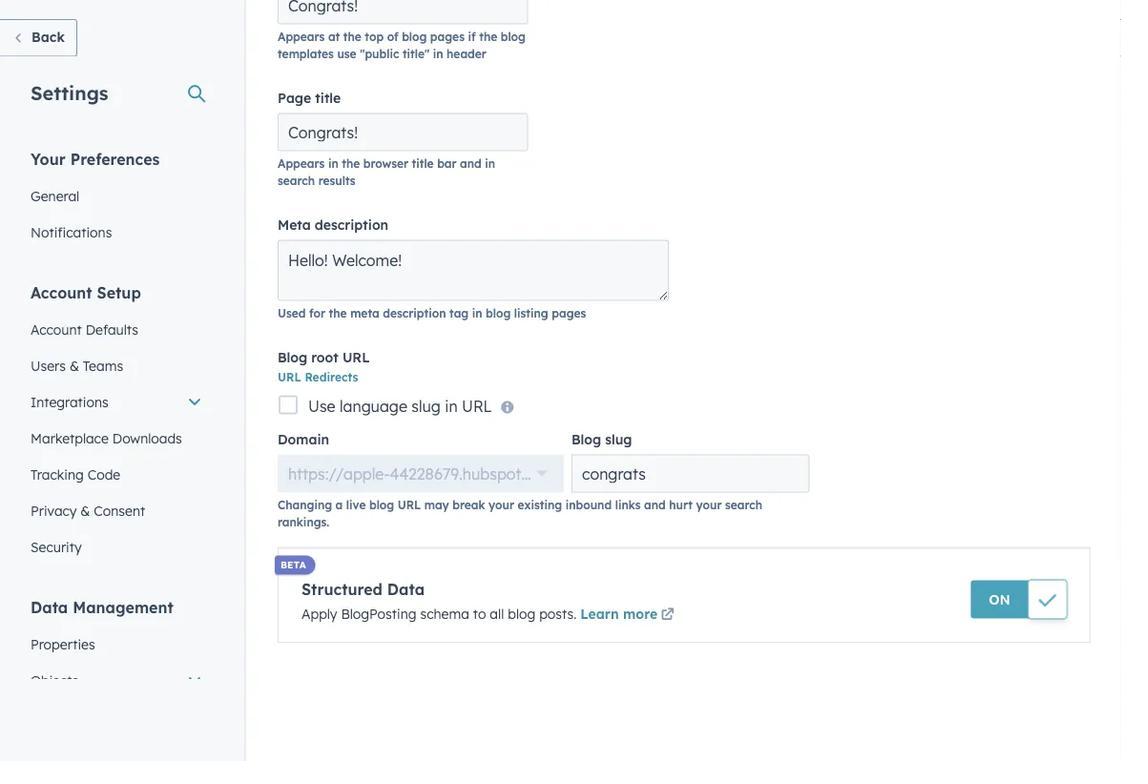 Task type: vqa. For each thing, say whether or not it's contained in the screenshot.
leftmost please
no



Task type: describe. For each thing, give the bounding box(es) containing it.
may
[[425, 498, 449, 513]]

and inside changing a live blog url may break your existing inbound links and hurt your search rankings.
[[644, 498, 666, 513]]

bar
[[437, 157, 457, 171]]

appears in the browser title bar and in search results
[[278, 157, 496, 188]]

appears for appears at the top of blog pages if the blog templates use "public title" in header
[[278, 30, 325, 44]]

search inside changing a live blog url may break your existing inbound links and hurt your search rankings.
[[725, 498, 763, 513]]

pages inside appears at the top of blog pages if the blog templates use "public title" in header
[[430, 30, 465, 44]]

schema
[[420, 606, 469, 622]]

use
[[308, 397, 336, 416]]

apply blogposting schema to all blog posts.
[[302, 606, 581, 622]]

properties
[[31, 636, 95, 653]]

url inside changing a live blog url may break your existing inbound links and hurt your search rankings.
[[398, 498, 421, 513]]

notifications
[[31, 224, 112, 241]]

properties link
[[19, 627, 214, 663]]

security
[[31, 539, 82, 555]]

data management
[[31, 598, 173, 617]]

1 link opens in a new window image from the top
[[661, 604, 674, 627]]

more
[[623, 606, 658, 622]]

objects
[[31, 672, 79, 689]]

back
[[31, 29, 65, 45]]

integrations
[[31, 394, 109, 410]]

to
[[473, 606, 486, 622]]

https://apple-
[[288, 464, 390, 484]]

security link
[[19, 529, 214, 566]]

defaults
[[86, 321, 138, 338]]

"public
[[360, 47, 399, 61]]

blog root url url redirects
[[278, 349, 370, 385]]

consent
[[94, 503, 145, 519]]

appears for appears in the browser title bar and in search results
[[278, 157, 325, 171]]

domain
[[278, 431, 329, 448]]

1 horizontal spatial data
[[387, 580, 425, 599]]

blog for blog root url url redirects
[[278, 349, 307, 366]]

your preferences element
[[19, 148, 214, 251]]

marketplace
[[31, 430, 109, 447]]

posts.
[[539, 606, 577, 622]]

learn
[[581, 606, 619, 622]]

used for the meta description tag in blog listing pages
[[278, 306, 586, 321]]

on
[[989, 592, 1011, 608]]

tag
[[450, 306, 469, 321]]

url left redirects
[[278, 370, 301, 385]]

0 horizontal spatial slug
[[412, 397, 441, 416]]

your
[[31, 149, 66, 168]]

account for account defaults
[[31, 321, 82, 338]]

data management element
[[19, 597, 214, 762]]

notifications link
[[19, 214, 214, 251]]

link opens in a new window image inside learn more link
[[661, 609, 674, 622]]

page
[[278, 89, 311, 106]]

links
[[615, 498, 641, 513]]

appears at the top of blog pages if the blog templates use "public title" in header
[[278, 30, 526, 61]]

Blog slug text field
[[572, 455, 810, 493]]

templates
[[278, 47, 334, 61]]

0 horizontal spatial data
[[31, 598, 68, 617]]

meta description
[[278, 216, 389, 233]]

changing
[[278, 498, 332, 513]]

apply
[[302, 606, 337, 622]]

1 horizontal spatial slug
[[605, 431, 632, 448]]

use language slug in url
[[308, 397, 492, 416]]

management
[[73, 598, 173, 617]]

in up the results
[[328, 157, 339, 171]]

& for privacy
[[80, 503, 90, 519]]

a
[[336, 498, 343, 513]]

learn more link
[[581, 604, 678, 627]]

used
[[278, 306, 306, 321]]

the for description
[[329, 306, 347, 321]]

blog up the title"
[[402, 30, 427, 44]]

if
[[468, 30, 476, 44]]

privacy & consent
[[31, 503, 145, 519]]

rankings.
[[278, 515, 329, 530]]

objects button
[[19, 663, 214, 699]]

code
[[88, 466, 120, 483]]

in right bar
[[485, 157, 496, 171]]

browser
[[363, 157, 409, 171]]

results
[[318, 174, 356, 188]]

account for account setup
[[31, 283, 92, 302]]

users & teams
[[31, 357, 123, 374]]

https://apple-44228679.hubspotpagebuilder.com
[[288, 464, 641, 484]]

structured data
[[302, 580, 425, 599]]

privacy
[[31, 503, 77, 519]]

44228679.hubspotpagebuilder.com
[[390, 464, 641, 484]]

meta
[[278, 216, 311, 233]]

title inside appears in the browser title bar and in search results
[[412, 157, 434, 171]]

inbound
[[566, 498, 612, 513]]

general
[[31, 188, 79, 204]]



Task type: locate. For each thing, give the bounding box(es) containing it.
1 vertical spatial appears
[[278, 157, 325, 171]]

tracking code
[[31, 466, 120, 483]]

pages right listing
[[552, 306, 586, 321]]

1 vertical spatial search
[[725, 498, 763, 513]]

description
[[315, 216, 389, 233], [383, 306, 446, 321]]

1 vertical spatial account
[[31, 321, 82, 338]]

slug up links
[[605, 431, 632, 448]]

structured
[[302, 580, 383, 599]]

back link
[[0, 19, 77, 57]]

settings
[[31, 81, 108, 105]]

teams
[[83, 357, 123, 374]]

blog
[[402, 30, 427, 44], [501, 30, 526, 44], [486, 306, 511, 321], [369, 498, 394, 513], [508, 606, 536, 622]]

and left hurt
[[644, 498, 666, 513]]

the inside appears in the browser title bar and in search results
[[342, 157, 360, 171]]

hurt
[[669, 498, 693, 513]]

privacy & consent link
[[19, 493, 214, 529]]

1 vertical spatial and
[[644, 498, 666, 513]]

0 vertical spatial slug
[[412, 397, 441, 416]]

search
[[278, 174, 315, 188], [725, 498, 763, 513]]

1 appears from the top
[[278, 30, 325, 44]]

tracking code link
[[19, 457, 214, 493]]

1 vertical spatial blog
[[572, 431, 601, 448]]

1 vertical spatial description
[[383, 306, 446, 321]]

account setup
[[31, 283, 141, 302]]

learn more
[[581, 606, 658, 622]]

data up blogposting
[[387, 580, 425, 599]]

& right users
[[70, 357, 79, 374]]

search left the results
[[278, 174, 315, 188]]

and right bar
[[460, 157, 482, 171]]

in
[[433, 47, 443, 61], [328, 157, 339, 171], [485, 157, 496, 171], [472, 306, 483, 321], [445, 397, 458, 416]]

0 vertical spatial title
[[315, 89, 341, 106]]

the right the for
[[329, 306, 347, 321]]

appears up the templates
[[278, 30, 325, 44]]

0 horizontal spatial title
[[315, 89, 341, 106]]

appears
[[278, 30, 325, 44], [278, 157, 325, 171]]

blog right all
[[508, 606, 536, 622]]

title left bar
[[412, 157, 434, 171]]

integrations button
[[19, 384, 214, 420]]

marketplace downloads
[[31, 430, 182, 447]]

tracking
[[31, 466, 84, 483]]

in up https://apple-44228679.hubspotpagebuilder.com popup button
[[445, 397, 458, 416]]

1 vertical spatial slug
[[605, 431, 632, 448]]

blog inside changing a live blog url may break your existing inbound links and hurt your search rankings.
[[369, 498, 394, 513]]

the for title
[[342, 157, 360, 171]]

pages left if
[[430, 30, 465, 44]]

&
[[70, 357, 79, 374], [80, 503, 90, 519]]

description left tag
[[383, 306, 446, 321]]

0 horizontal spatial blog
[[278, 349, 307, 366]]

data up properties
[[31, 598, 68, 617]]

blog slug
[[572, 431, 632, 448]]

url up https://apple-44228679.hubspotpagebuilder.com
[[462, 397, 492, 416]]

the up the results
[[342, 157, 360, 171]]

of
[[387, 30, 399, 44]]

marketplace downloads link
[[19, 420, 214, 457]]

0 vertical spatial blog
[[278, 349, 307, 366]]

appears up the results
[[278, 157, 325, 171]]

2 appears from the top
[[278, 157, 325, 171]]

1 horizontal spatial blog
[[572, 431, 601, 448]]

live
[[346, 498, 366, 513]]

1 horizontal spatial pages
[[552, 306, 586, 321]]

1 horizontal spatial and
[[644, 498, 666, 513]]

break
[[453, 498, 485, 513]]

0 vertical spatial appears
[[278, 30, 325, 44]]

at
[[328, 30, 340, 44]]

& for users
[[70, 357, 79, 374]]

1 vertical spatial title
[[412, 157, 434, 171]]

all
[[490, 606, 504, 622]]

users & teams link
[[19, 348, 214, 384]]

1 vertical spatial pages
[[552, 306, 586, 321]]

search down blog slug text box
[[725, 498, 763, 513]]

https://apple-44228679.hubspotpagebuilder.com button
[[278, 455, 641, 493]]

beta
[[281, 559, 306, 571]]

1 horizontal spatial title
[[412, 157, 434, 171]]

0 horizontal spatial and
[[460, 157, 482, 171]]

in right the title"
[[433, 47, 443, 61]]

your right "break"
[[489, 498, 514, 513]]

meta description element
[[278, 240, 669, 301]]

in inside appears at the top of blog pages if the blog templates use "public title" in header
[[433, 47, 443, 61]]

slug right language
[[412, 397, 441, 416]]

Page title text field
[[278, 113, 528, 151]]

account defaults
[[31, 321, 138, 338]]

the right if
[[479, 30, 498, 44]]

appears inside appears at the top of blog pages if the blog templates use "public title" in header
[[278, 30, 325, 44]]

url left may
[[398, 498, 421, 513]]

account
[[31, 283, 92, 302], [31, 321, 82, 338]]

title right page
[[315, 89, 341, 106]]

blog
[[278, 349, 307, 366], [572, 431, 601, 448]]

changing a live blog url may break your existing inbound links and hurt your search rankings.
[[278, 498, 763, 530]]

0 horizontal spatial your
[[489, 498, 514, 513]]

2 account from the top
[[31, 321, 82, 338]]

0 horizontal spatial &
[[70, 357, 79, 374]]

top
[[365, 30, 384, 44]]

0 horizontal spatial search
[[278, 174, 315, 188]]

0 vertical spatial pages
[[430, 30, 465, 44]]

2 your from the left
[[696, 498, 722, 513]]

& right privacy
[[80, 503, 90, 519]]

account up users
[[31, 321, 82, 338]]

url redirects link
[[278, 369, 358, 386]]

blog up the inbound
[[572, 431, 601, 448]]

the for of
[[343, 30, 362, 44]]

header
[[447, 47, 487, 61]]

blogposting
[[341, 606, 417, 622]]

1 horizontal spatial &
[[80, 503, 90, 519]]

listing
[[514, 306, 549, 321]]

1 account from the top
[[31, 283, 92, 302]]

appears inside appears in the browser title bar and in search results
[[278, 157, 325, 171]]

setup
[[97, 283, 141, 302]]

for
[[309, 306, 326, 321]]

0 vertical spatial &
[[70, 357, 79, 374]]

and inside appears in the browser title bar and in search results
[[460, 157, 482, 171]]

account defaults link
[[19, 312, 214, 348]]

description down the results
[[315, 216, 389, 233]]

downloads
[[112, 430, 182, 447]]

blog right the live
[[369, 498, 394, 513]]

root
[[311, 349, 339, 366]]

search inside appears in the browser title bar and in search results
[[278, 174, 315, 188]]

0 vertical spatial search
[[278, 174, 315, 188]]

preferences
[[70, 149, 160, 168]]

your preferences
[[31, 149, 160, 168]]

general link
[[19, 178, 214, 214]]

1 horizontal spatial your
[[696, 498, 722, 513]]

title"
[[403, 47, 430, 61]]

data
[[387, 580, 425, 599], [31, 598, 68, 617]]

use
[[337, 47, 357, 61]]

and
[[460, 157, 482, 171], [644, 498, 666, 513]]

blog left root
[[278, 349, 307, 366]]

1 horizontal spatial search
[[725, 498, 763, 513]]

0 horizontal spatial pages
[[430, 30, 465, 44]]

title
[[315, 89, 341, 106], [412, 157, 434, 171]]

blog right if
[[501, 30, 526, 44]]

your right hurt
[[696, 498, 722, 513]]

the up use
[[343, 30, 362, 44]]

Hello! Welcome! text field
[[278, 240, 669, 301]]

blog for blog slug
[[572, 431, 601, 448]]

blog left listing
[[486, 306, 511, 321]]

existing
[[518, 498, 562, 513]]

blog inside blog root url url redirects
[[278, 349, 307, 366]]

users
[[31, 357, 66, 374]]

the
[[343, 30, 362, 44], [479, 30, 498, 44], [342, 157, 360, 171], [329, 306, 347, 321]]

language
[[340, 397, 407, 416]]

meta
[[350, 306, 380, 321]]

account up account defaults
[[31, 283, 92, 302]]

0 vertical spatial account
[[31, 283, 92, 302]]

your
[[489, 498, 514, 513], [696, 498, 722, 513]]

0 vertical spatial and
[[460, 157, 482, 171]]

account setup element
[[19, 282, 214, 566]]

redirects
[[305, 370, 358, 385]]

0 vertical spatial description
[[315, 216, 389, 233]]

link opens in a new window image
[[661, 604, 674, 627], [661, 609, 674, 622]]

in right tag
[[472, 306, 483, 321]]

1 your from the left
[[489, 498, 514, 513]]

2 link opens in a new window image from the top
[[661, 609, 674, 622]]

page title
[[278, 89, 341, 106]]

url right root
[[343, 349, 370, 366]]

1 vertical spatial &
[[80, 503, 90, 519]]

Blog header text field
[[278, 0, 528, 24]]



